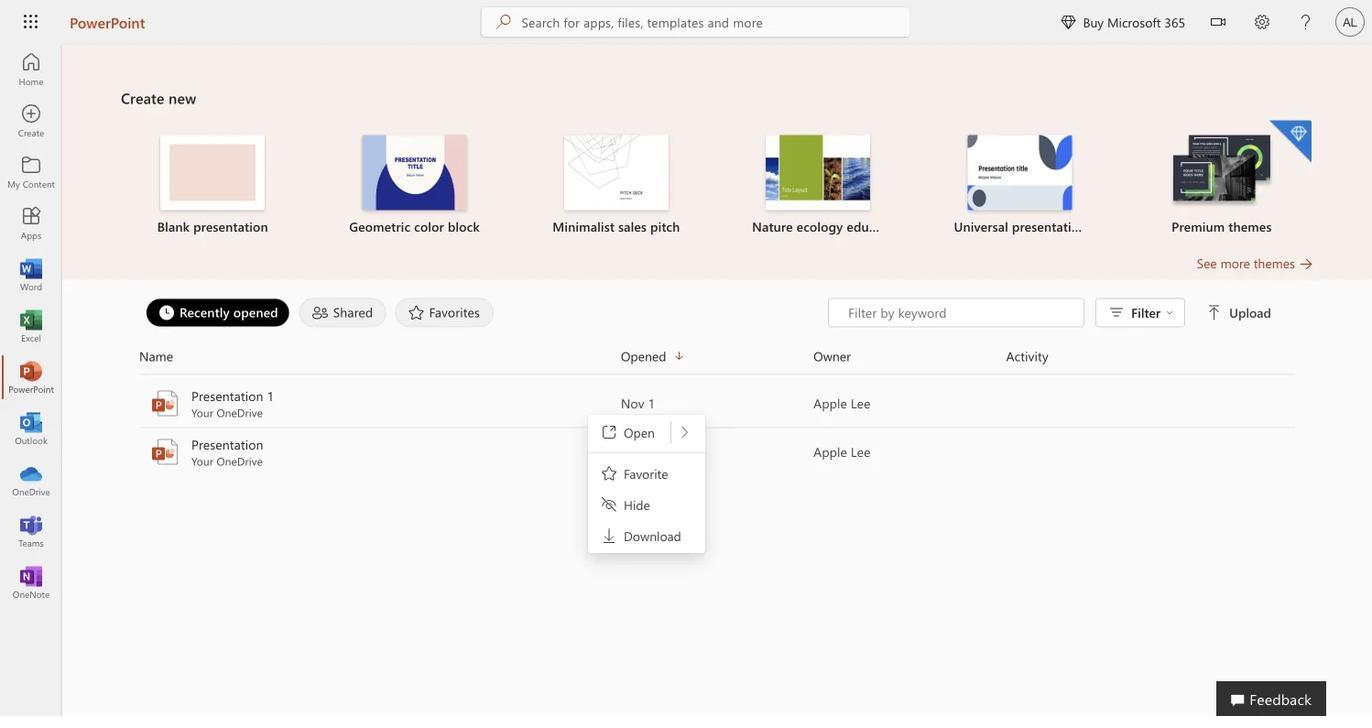 Task type: locate. For each thing, give the bounding box(es) containing it.
premium themes
[[1172, 218, 1272, 235]]

minimalist sales pitch image
[[564, 135, 669, 210]]

hide menu item
[[591, 490, 703, 519]]

 upload
[[1207, 304, 1271, 321]]

activity, column 4 of 4 column header
[[1006, 346, 1295, 367]]

2 nov 1 from the top
[[621, 443, 655, 460]]


[[1061, 15, 1076, 29]]

opened
[[621, 348, 666, 365]]

1 nov from the top
[[621, 395, 645, 412]]

2 presentation from the left
[[1012, 218, 1087, 235]]

powerpoint image
[[22, 368, 40, 387], [150, 389, 180, 418], [150, 437, 180, 467]]

2 nov from the top
[[621, 443, 645, 460]]

0 vertical spatial lee
[[851, 395, 871, 412]]

nov 1
[[621, 395, 655, 412], [621, 443, 655, 460]]

minimalist
[[553, 218, 615, 235]]

1 up open group
[[648, 395, 655, 412]]

1 vertical spatial onedrive
[[217, 454, 263, 469]]

apps image
[[22, 214, 40, 233]]

powerpoint image inside name presentation 1 cell
[[150, 389, 180, 418]]

2 vertical spatial powerpoint image
[[150, 437, 180, 467]]

powerpoint image left presentation your onedrive
[[150, 437, 180, 467]]

presentation inside presentation 1 your onedrive
[[191, 387, 263, 404]]

powerpoint image down excel "icon"
[[22, 368, 40, 387]]

your up presentation your onedrive
[[191, 405, 213, 420]]

1 vertical spatial nov 1
[[621, 443, 655, 460]]

powerpoint banner
[[0, 0, 1372, 47]]

your
[[191, 405, 213, 420], [191, 454, 213, 469]]

0 vertical spatial nov
[[621, 395, 645, 412]]

2 apple lee from the top
[[814, 443, 871, 460]]

1 vertical spatial presentation
[[191, 436, 263, 453]]

0 vertical spatial apple lee
[[814, 395, 871, 412]]

0 vertical spatial your
[[191, 405, 213, 420]]

lee
[[851, 395, 871, 412], [851, 443, 871, 460]]

blank
[[157, 218, 190, 235]]

menu
[[591, 418, 703, 551]]

favorite
[[624, 465, 668, 482]]

nov 1 up open
[[621, 395, 655, 412]]

presentation for universal presentation
[[1012, 218, 1087, 235]]

1 vertical spatial apple
[[814, 443, 847, 460]]

outlook image
[[22, 420, 40, 438]]

presentation up presentation your onedrive
[[191, 387, 263, 404]]

2 apple from the top
[[814, 443, 847, 460]]

1 nov 1 from the top
[[621, 395, 655, 412]]

presentation 1 your onedrive
[[191, 387, 274, 420]]

row
[[139, 346, 1295, 375]]

favorites element
[[395, 298, 494, 327]]

0 vertical spatial nov 1
[[621, 395, 655, 412]]

 button
[[1196, 0, 1240, 47]]

onedrive down presentation 1 your onedrive
[[217, 454, 263, 469]]

tab list
[[141, 298, 828, 327]]

row containing name
[[139, 346, 1295, 375]]

1 vertical spatial themes
[[1254, 255, 1295, 272]]

recently opened
[[180, 304, 278, 321]]

0 vertical spatial onedrive
[[217, 405, 263, 420]]

1 lee from the top
[[851, 395, 871, 412]]

open
[[624, 424, 655, 441]]

presentation
[[193, 218, 268, 235], [1012, 218, 1087, 235]]

teams image
[[22, 522, 40, 540]]

0 vertical spatial apple
[[814, 395, 847, 412]]

premium themes element
[[1132, 120, 1312, 236]]

apple
[[814, 395, 847, 412], [814, 443, 847, 460]]

 buy microsoft 365
[[1061, 13, 1185, 30]]

powerpoint
[[70, 12, 145, 32]]

nov for presentation 1
[[621, 395, 645, 412]]

1 vertical spatial powerpoint image
[[150, 389, 180, 418]]

nov 1 down open
[[621, 443, 655, 460]]

shared
[[333, 304, 373, 321]]

2 onedrive from the top
[[217, 454, 263, 469]]

row inside create new main content
[[139, 346, 1295, 375]]

list inside create new main content
[[121, 119, 1314, 254]]

new
[[169, 88, 196, 108]]

0 horizontal spatial presentation
[[193, 218, 268, 235]]

1 presentation from the left
[[193, 218, 268, 235]]

1 your from the top
[[191, 405, 213, 420]]

themes inside "element"
[[1229, 218, 1272, 235]]

2 lee from the top
[[851, 443, 871, 460]]

1 onedrive from the top
[[217, 405, 263, 420]]

1 vertical spatial lee
[[851, 443, 871, 460]]

apple for presentation
[[814, 443, 847, 460]]

presentation for your
[[191, 436, 263, 453]]

onedrive
[[217, 405, 263, 420], [217, 454, 263, 469]]

1 vertical spatial your
[[191, 454, 213, 469]]

1 presentation from the top
[[191, 387, 263, 404]]

name presentation 1 cell
[[139, 387, 621, 420]]


[[1211, 15, 1226, 29]]

presentation right the blank
[[193, 218, 268, 235]]

presentation
[[191, 387, 263, 404], [191, 436, 263, 453]]

see more themes
[[1197, 255, 1295, 272]]

themes
[[1229, 218, 1272, 235], [1254, 255, 1295, 272]]

premium themes image
[[1170, 135, 1274, 209]]

0 vertical spatial themes
[[1229, 218, 1272, 235]]

powerpoint image inside the name presentation cell
[[150, 437, 180, 467]]

owner
[[814, 348, 851, 365]]

list
[[121, 119, 1314, 254]]

list containing blank presentation
[[121, 119, 1314, 254]]

opened
[[233, 304, 278, 321]]

tab list inside create new main content
[[141, 298, 828, 327]]

presentation inside "element"
[[1012, 218, 1087, 235]]

tab list containing recently opened
[[141, 298, 828, 327]]

open menu item
[[591, 418, 671, 447]]

presentation down universal presentation image
[[1012, 218, 1087, 235]]

1 up favorite
[[648, 443, 655, 460]]

Filter by keyword text field
[[847, 304, 1075, 322]]

excel image
[[22, 317, 40, 335]]

nov up open menu item
[[621, 395, 645, 412]]

premium templates diamond image
[[1270, 120, 1312, 163]]

onedrive up presentation your onedrive
[[217, 405, 263, 420]]

shared element
[[299, 298, 386, 327]]

1 apple from the top
[[814, 395, 847, 412]]

name
[[139, 348, 173, 365]]

your down presentation 1 your onedrive
[[191, 454, 213, 469]]

presentation for 1
[[191, 387, 263, 404]]

1 apple lee from the top
[[814, 395, 871, 412]]

2 presentation from the top
[[191, 436, 263, 453]]

1
[[267, 387, 274, 404], [648, 395, 655, 412], [648, 443, 655, 460]]

1 down opened
[[267, 387, 274, 404]]

nov down open
[[621, 443, 645, 460]]

favorites
[[429, 304, 480, 321]]

themes right more at the top right
[[1254, 255, 1295, 272]]

menu containing open
[[591, 418, 703, 551]]

presentation down presentation 1 your onedrive
[[191, 436, 263, 453]]

1 horizontal spatial presentation
[[1012, 218, 1087, 235]]

1 vertical spatial nov
[[621, 443, 645, 460]]

apple lee
[[814, 395, 871, 412], [814, 443, 871, 460]]

buy
[[1083, 13, 1104, 30]]

presentation for blank presentation
[[193, 218, 268, 235]]

pitch
[[650, 218, 680, 235]]

sales
[[618, 218, 647, 235]]

lee for presentation
[[851, 443, 871, 460]]

1 vertical spatial apple lee
[[814, 443, 871, 460]]

open group
[[591, 418, 703, 447]]

create new
[[121, 88, 196, 108]]

geometric color block image
[[362, 135, 467, 210]]

download
[[624, 527, 681, 544]]

navigation
[[0, 44, 62, 608]]

nov 1 for presentation
[[621, 443, 655, 460]]

nov
[[621, 395, 645, 412], [621, 443, 645, 460]]

None search field
[[481, 7, 910, 37]]

2 your from the top
[[191, 454, 213, 469]]

powerpoint image down the name
[[150, 389, 180, 418]]

0 vertical spatial presentation
[[191, 387, 263, 404]]

block
[[448, 218, 480, 235]]

themes up see more themes
[[1229, 218, 1272, 235]]



Task type: vqa. For each thing, say whether or not it's contained in the screenshot.
F
no



Task type: describe. For each thing, give the bounding box(es) containing it.
hide
[[624, 496, 650, 513]]

owner button
[[814, 346, 1006, 367]]

1 for presentation 1
[[648, 395, 655, 412]]

powerpoint image for presentation
[[150, 437, 180, 467]]

nov for presentation
[[621, 443, 645, 460]]

filter
[[1131, 304, 1161, 321]]

my content image
[[22, 163, 40, 181]]

your inside presentation 1 your onedrive
[[191, 405, 213, 420]]

filter 
[[1131, 304, 1174, 321]]

powerpoint image for presentation 1
[[150, 389, 180, 418]]

see
[[1197, 255, 1217, 272]]

recently opened tab
[[141, 298, 295, 327]]

activity
[[1006, 348, 1049, 365]]

apple for presentation 1
[[814, 395, 847, 412]]

geometric color block
[[349, 218, 480, 235]]

premium
[[1172, 218, 1225, 235]]

onedrive image
[[22, 471, 40, 489]]

minimalist sales pitch
[[553, 218, 680, 235]]

favorites tab
[[391, 298, 498, 327]]

365
[[1165, 13, 1185, 30]]

apple lee for presentation 1
[[814, 395, 871, 412]]

word image
[[22, 266, 40, 284]]

minimalist sales pitch element
[[526, 135, 706, 236]]

create new main content
[[62, 44, 1372, 477]]

your inside presentation your onedrive
[[191, 454, 213, 469]]

nature ecology education photo presentation image
[[766, 135, 870, 210]]

1 for presentation
[[648, 443, 655, 460]]

favorite menu item
[[591, 459, 703, 488]]

universal
[[954, 218, 1009, 235]]

lee for presentation 1
[[851, 395, 871, 412]]

color
[[414, 218, 444, 235]]

universal presentation image
[[968, 135, 1072, 210]]

presentation your onedrive
[[191, 436, 263, 469]]

nov 1 for presentation 1
[[621, 395, 655, 412]]

al
[[1343, 15, 1357, 29]]

name button
[[139, 346, 621, 367]]

Search box. Suggestions appear as you type. search field
[[522, 7, 910, 37]]

microsoft
[[1107, 13, 1161, 30]]

displaying 2 out of 6 files. status
[[828, 298, 1275, 327]]

universal presentation
[[954, 218, 1087, 235]]

recently
[[180, 304, 230, 321]]

themes inside button
[[1254, 255, 1295, 272]]


[[1166, 309, 1174, 316]]

download menu item
[[591, 521, 703, 551]]

0 vertical spatial powerpoint image
[[22, 368, 40, 387]]

al button
[[1328, 0, 1372, 44]]

home image
[[22, 60, 40, 79]]

recently opened element
[[146, 298, 290, 327]]

1 inside presentation 1 your onedrive
[[267, 387, 274, 404]]

blank presentation
[[157, 218, 268, 235]]

onedrive inside presentation 1 your onedrive
[[217, 405, 263, 420]]

onedrive inside presentation your onedrive
[[217, 454, 263, 469]]

onenote image
[[22, 573, 40, 592]]

more
[[1221, 255, 1250, 272]]

create image
[[22, 112, 40, 130]]

blank presentation element
[[123, 135, 303, 236]]

feedback button
[[1217, 682, 1326, 716]]

geometric
[[349, 218, 411, 235]]

geometric color block element
[[325, 135, 504, 236]]

upload
[[1229, 304, 1271, 321]]

shared tab
[[295, 298, 391, 327]]

opened button
[[621, 346, 814, 367]]

name presentation cell
[[139, 436, 621, 469]]

see more themes button
[[1197, 254, 1314, 273]]

apple lee for presentation
[[814, 443, 871, 460]]

nature ecology education photo presentation element
[[728, 135, 908, 236]]

feedback
[[1250, 689, 1312, 709]]

create
[[121, 88, 164, 108]]

universal presentation element
[[930, 135, 1110, 236]]


[[1207, 306, 1222, 320]]



